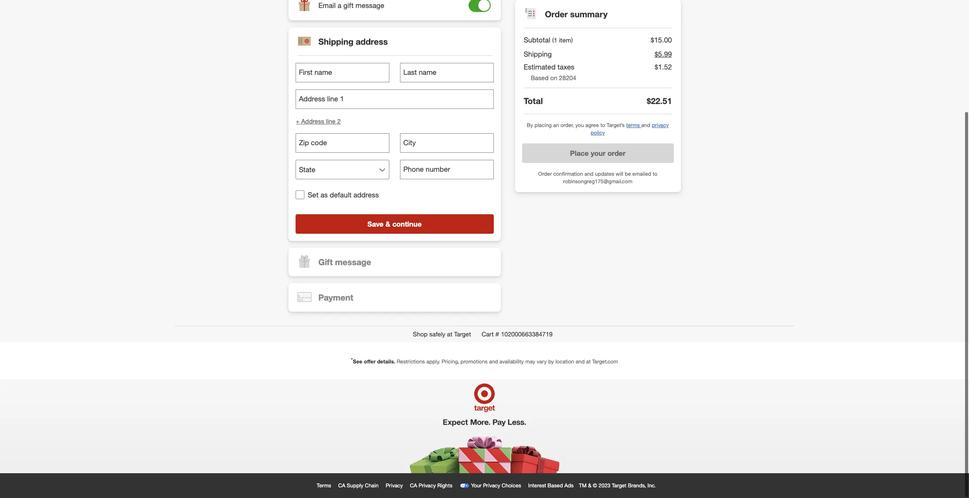 Task type: describe. For each thing, give the bounding box(es) containing it.
1 vertical spatial address
[[354, 190, 379, 199]]

shipping for shipping
[[524, 50, 552, 58]]

ads
[[565, 482, 574, 489]]

estimated
[[524, 62, 556, 71]]

ca supply chain
[[338, 482, 379, 489]]

save
[[367, 219, 384, 228]]

order,
[[561, 122, 574, 128]]

terms link
[[626, 122, 642, 128]]

1 vertical spatial message
[[335, 257, 371, 267]]

supply
[[347, 482, 364, 489]]

address
[[301, 117, 324, 125]]

line
[[326, 117, 336, 125]]

robinsongreg175@gmail.com
[[563, 178, 633, 185]]

email
[[319, 1, 336, 10]]

1 privacy from the left
[[386, 482, 403, 489]]

pricing,
[[442, 358, 459, 365]]

place your order button
[[522, 143, 674, 163]]

emailed
[[633, 170, 652, 177]]

and left availability
[[489, 358, 498, 365]]

shop safely at target
[[413, 330, 471, 338]]

interest based ads
[[528, 482, 574, 489]]

set
[[308, 190, 319, 199]]

gift
[[319, 257, 333, 267]]

& for continue
[[386, 219, 391, 228]]

privacy policy link
[[591, 122, 669, 136]]

shop
[[413, 330, 428, 338]]

set as default address
[[308, 190, 379, 199]]

a
[[338, 1, 342, 10]]

cart
[[482, 330, 494, 338]]

at inside * see offer details. restrictions apply. pricing, promotions and availability may vary by location and at target.com
[[586, 358, 591, 365]]

ca for ca supply chain
[[338, 482, 346, 489]]

chain
[[365, 482, 379, 489]]

target.com
[[592, 358, 618, 365]]

1 vertical spatial based
[[548, 482, 563, 489]]

policy
[[591, 129, 605, 136]]

promotions
[[461, 358, 488, 365]]

terms
[[626, 122, 640, 128]]

be
[[625, 170, 631, 177]]

1 vertical spatial target
[[612, 482, 627, 489]]

your
[[471, 482, 482, 489]]

place
[[570, 149, 589, 158]]

you
[[576, 122, 584, 128]]

privacy
[[652, 122, 669, 128]]

save & continue
[[367, 219, 422, 228]]

placing
[[535, 122, 552, 128]]

availability
[[500, 358, 524, 365]]

an
[[553, 122, 559, 128]]

$5.99 button
[[655, 48, 672, 61]]

order for order summary
[[545, 9, 568, 19]]

may
[[526, 358, 536, 365]]

order confirmation and updates will be emailed to robinsongreg175@gmail.com
[[538, 170, 658, 185]]

102000663384719
[[501, 330, 553, 338]]

Set as default address checkbox
[[295, 191, 304, 199]]

to inside order confirmation and updates will be emailed to robinsongreg175@gmail.com
[[653, 170, 658, 177]]

will
[[616, 170, 624, 177]]

brands,
[[628, 482, 646, 489]]

shipping for shipping address
[[319, 36, 354, 46]]

target's
[[607, 122, 625, 128]]

see
[[353, 358, 363, 365]]

safely
[[429, 330, 446, 338]]

tm & © 2023 target brands, inc.
[[579, 482, 656, 489]]

details.
[[377, 358, 395, 365]]

order summary
[[545, 9, 608, 19]]

2023
[[599, 482, 611, 489]]

privacy policy
[[591, 122, 669, 136]]

your
[[591, 149, 606, 158]]

email a gift message
[[319, 1, 384, 10]]

updates
[[595, 170, 615, 177]]

and right location
[[576, 358, 585, 365]]

gift
[[344, 1, 354, 10]]

summary
[[570, 9, 608, 19]]

total
[[524, 96, 543, 106]]

apply.
[[427, 358, 440, 365]]

place your order
[[570, 149, 626, 158]]

#
[[496, 330, 499, 338]]



Task type: vqa. For each thing, say whether or not it's contained in the screenshot.
default
yes



Task type: locate. For each thing, give the bounding box(es) containing it.
privacy right 'your'
[[483, 482, 500, 489]]

1 vertical spatial order
[[538, 170, 552, 177]]

and inside order confirmation and updates will be emailed to robinsongreg175@gmail.com
[[585, 170, 594, 177]]

2 ca from the left
[[410, 482, 417, 489]]

0 vertical spatial &
[[386, 219, 391, 228]]

+ address line 2
[[296, 117, 341, 125]]

continue
[[393, 219, 422, 228]]

3 privacy from the left
[[483, 482, 500, 489]]

by placing an order, you agree to target's terms and
[[527, 122, 652, 128]]

based left ads
[[548, 482, 563, 489]]

interest based ads link
[[527, 480, 579, 491]]

0 horizontal spatial ca
[[338, 482, 346, 489]]

1 vertical spatial &
[[588, 482, 592, 489]]

& for ©
[[588, 482, 592, 489]]

0 vertical spatial based
[[531, 74, 549, 81]]

rights
[[438, 482, 453, 489]]

1 vertical spatial at
[[586, 358, 591, 365]]

1 horizontal spatial to
[[653, 170, 658, 177]]

inc.
[[648, 482, 656, 489]]

2 horizontal spatial privacy
[[483, 482, 500, 489]]

ca right privacy link
[[410, 482, 417, 489]]

1 ca from the left
[[338, 482, 346, 489]]

your privacy choices link
[[458, 480, 527, 491]]

0 vertical spatial target
[[454, 330, 471, 338]]

$1.52
[[655, 62, 672, 71]]

item)
[[559, 36, 573, 44]]

to right emailed
[[653, 170, 658, 177]]

+
[[296, 117, 300, 125]]

subtotal (1 item)
[[524, 35, 573, 44]]

order inside order confirmation and updates will be emailed to robinsongreg175@gmail.com
[[538, 170, 552, 177]]

0 vertical spatial message
[[356, 1, 384, 10]]

interest
[[528, 482, 546, 489]]

0 horizontal spatial privacy
[[386, 482, 403, 489]]

0 horizontal spatial at
[[447, 330, 453, 338]]

order up (1
[[545, 9, 568, 19]]

privacy
[[386, 482, 403, 489], [419, 482, 436, 489], [483, 482, 500, 489]]

2 privacy from the left
[[419, 482, 436, 489]]

payment
[[319, 292, 353, 302]]

1 horizontal spatial target
[[612, 482, 627, 489]]

order left confirmation
[[538, 170, 552, 177]]

0 vertical spatial to
[[601, 122, 605, 128]]

by
[[548, 358, 554, 365]]

target: expect more. pay less. image
[[360, 379, 609, 473]]

shipping
[[319, 36, 354, 46], [524, 50, 552, 58]]

your privacy choices
[[471, 482, 521, 489]]

taxes
[[558, 62, 575, 71]]

tm
[[579, 482, 587, 489]]

privacy left rights
[[419, 482, 436, 489]]

privacy right chain
[[386, 482, 403, 489]]

$22.51
[[647, 95, 672, 106]]

save & continue button
[[295, 214, 494, 234]]

at left target.com
[[586, 358, 591, 365]]

ca inside 'link'
[[338, 482, 346, 489]]

0 horizontal spatial to
[[601, 122, 605, 128]]

*
[[351, 357, 353, 362]]

shipping down a at the top of page
[[319, 36, 354, 46]]

based down estimated
[[531, 74, 549, 81]]

ca for ca privacy rights
[[410, 482, 417, 489]]

estimated taxes
[[524, 62, 575, 71]]

&
[[386, 219, 391, 228], [588, 482, 592, 489]]

ca
[[338, 482, 346, 489], [410, 482, 417, 489]]

None text field
[[295, 63, 389, 82], [400, 63, 494, 82], [295, 89, 494, 109], [295, 63, 389, 82], [400, 63, 494, 82], [295, 89, 494, 109]]

ca privacy rights
[[410, 482, 453, 489]]

1 horizontal spatial &
[[588, 482, 592, 489]]

& right save on the top left
[[386, 219, 391, 228]]

vary
[[537, 358, 547, 365]]

$5.99
[[655, 50, 672, 58]]

& left ©
[[588, 482, 592, 489]]

by
[[527, 122, 533, 128]]

location
[[556, 358, 574, 365]]

on
[[551, 74, 558, 81]]

cart # 102000663384719
[[482, 330, 553, 338]]

* see offer details. restrictions apply. pricing, promotions and availability may vary by location and at target.com
[[351, 357, 618, 365]]

as
[[321, 190, 328, 199]]

0 horizontal spatial shipping
[[319, 36, 354, 46]]

privacy for your privacy choices
[[483, 482, 500, 489]]

at right safely
[[447, 330, 453, 338]]

gift message
[[319, 257, 371, 267]]

restrictions
[[397, 358, 425, 365]]

ca supply chain link
[[337, 480, 384, 491]]

1 horizontal spatial ca
[[410, 482, 417, 489]]

offer
[[364, 358, 376, 365]]

2
[[337, 117, 341, 125]]

agree
[[586, 122, 599, 128]]

None text field
[[400, 133, 494, 153]]

and right terms
[[642, 122, 651, 128]]

0 horizontal spatial target
[[454, 330, 471, 338]]

0 horizontal spatial &
[[386, 219, 391, 228]]

at
[[447, 330, 453, 338], [586, 358, 591, 365]]

privacy inside "link"
[[483, 482, 500, 489]]

0 vertical spatial address
[[356, 36, 388, 46]]

0 vertical spatial at
[[447, 330, 453, 338]]

choices
[[502, 482, 521, 489]]

terms
[[317, 482, 331, 489]]

default
[[330, 190, 352, 199]]

1 horizontal spatial at
[[586, 358, 591, 365]]

©
[[593, 482, 597, 489]]

address down email a gift message
[[356, 36, 388, 46]]

and up the robinsongreg175@gmail.com
[[585, 170, 594, 177]]

to
[[601, 122, 605, 128], [653, 170, 658, 177]]

target
[[454, 330, 471, 338], [612, 482, 627, 489]]

privacy link
[[384, 480, 408, 491]]

shipping up estimated
[[524, 50, 552, 58]]

None telephone field
[[295, 133, 389, 153], [400, 160, 494, 179], [295, 133, 389, 153], [400, 160, 494, 179]]

+ address line 2 link
[[295, 116, 341, 126]]

(1
[[552, 36, 558, 44]]

address
[[356, 36, 388, 46], [354, 190, 379, 199]]

& inside button
[[386, 219, 391, 228]]

to up the "policy"
[[601, 122, 605, 128]]

order
[[608, 149, 626, 158]]

0 vertical spatial shipping
[[319, 36, 354, 46]]

1 horizontal spatial privacy
[[419, 482, 436, 489]]

order for order confirmation and updates will be emailed to robinsongreg175@gmail.com
[[538, 170, 552, 177]]

confirmation
[[554, 170, 583, 177]]

message
[[356, 1, 384, 10], [335, 257, 371, 267]]

based on 28204
[[531, 74, 576, 81]]

based
[[531, 74, 549, 81], [548, 482, 563, 489]]

28204
[[559, 74, 576, 81]]

target right 2023
[[612, 482, 627, 489]]

privacy for ca privacy rights
[[419, 482, 436, 489]]

$15.00
[[651, 35, 672, 44]]

1 horizontal spatial shipping
[[524, 50, 552, 58]]

0 vertical spatial order
[[545, 9, 568, 19]]

ca left 'supply' at the bottom left of page
[[338, 482, 346, 489]]

1 vertical spatial shipping
[[524, 50, 552, 58]]

terms link
[[315, 480, 337, 491]]

ca privacy rights link
[[408, 480, 458, 491]]

shipping address
[[319, 36, 388, 46]]

1 vertical spatial to
[[653, 170, 658, 177]]

target left cart
[[454, 330, 471, 338]]

address right default
[[354, 190, 379, 199]]



